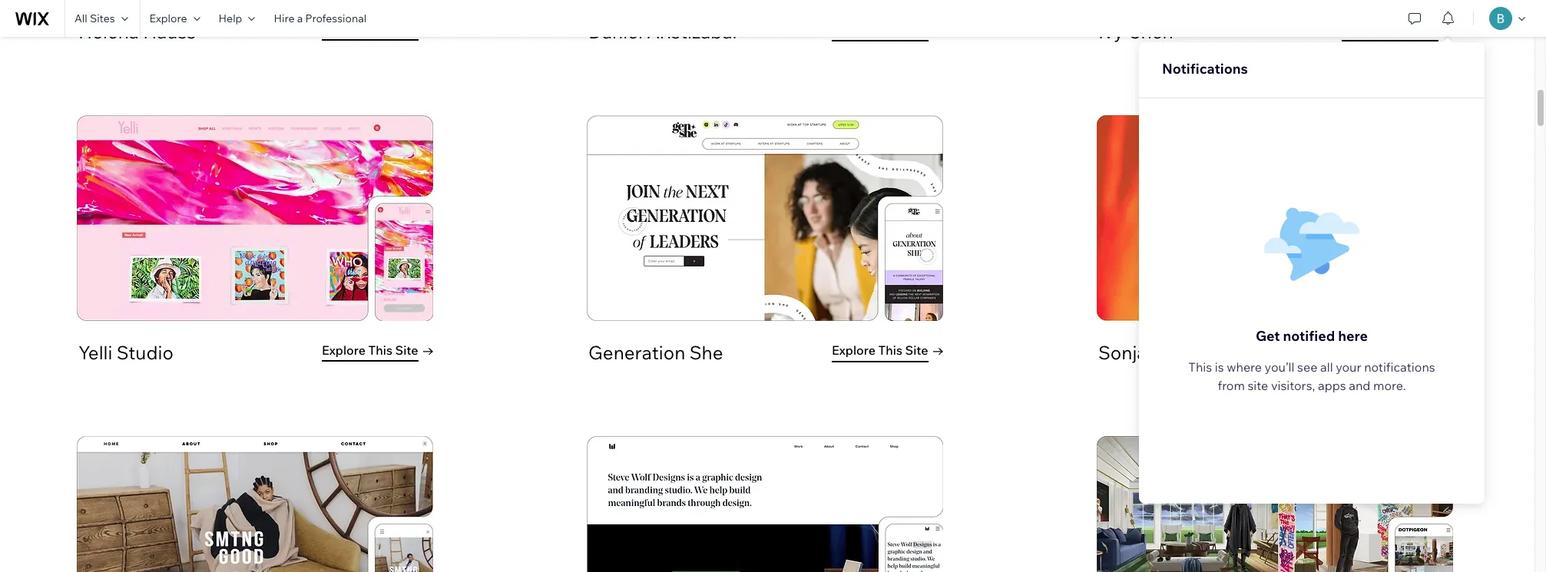 Task type: vqa. For each thing, say whether or not it's contained in the screenshot.
Customize
no



Task type: describe. For each thing, give the bounding box(es) containing it.
your
[[1336, 360, 1362, 375]]

get notified here
[[1256, 327, 1368, 345]]

help
[[219, 12, 242, 25]]

a
[[297, 12, 303, 25]]

notified
[[1283, 327, 1335, 345]]

you'll
[[1265, 360, 1295, 375]]

is
[[1215, 360, 1224, 375]]

all
[[75, 12, 87, 25]]

help button
[[209, 0, 265, 37]]

explore
[[149, 12, 187, 25]]

notifications
[[1364, 360, 1436, 375]]

site
[[1248, 378, 1269, 393]]

hire
[[274, 12, 295, 25]]



Task type: locate. For each thing, give the bounding box(es) containing it.
visitors,
[[1271, 378, 1316, 393]]

see
[[1298, 360, 1318, 375]]

professional
[[305, 12, 367, 25]]

from
[[1218, 378, 1245, 393]]

here
[[1338, 327, 1368, 345]]

hire a professional
[[274, 12, 367, 25]]

this
[[1189, 360, 1212, 375]]

this is where you'll see all your notifications from site visitors, apps and more.
[[1189, 360, 1436, 393]]

get
[[1256, 327, 1280, 345]]

notifications
[[1162, 60, 1248, 78]]

hire a professional link
[[265, 0, 376, 37]]

and
[[1349, 378, 1371, 393]]

all sites
[[75, 12, 115, 25]]

sites
[[90, 12, 115, 25]]

all
[[1321, 360, 1333, 375]]

where
[[1227, 360, 1262, 375]]

more.
[[1374, 378, 1406, 393]]

apps
[[1318, 378, 1346, 393]]



